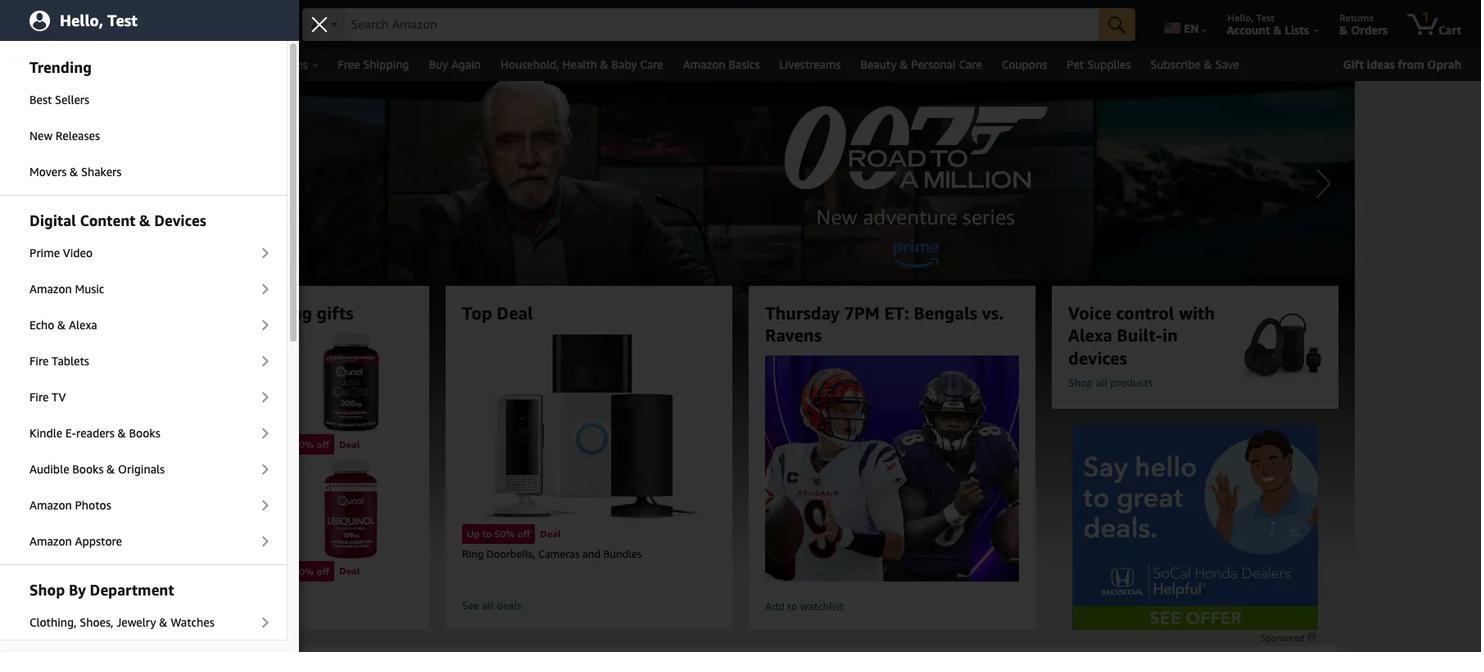 Task type: describe. For each thing, give the bounding box(es) containing it.
movers & shakers link
[[0, 155, 287, 189]]

0 horizontal spatial test
[[107, 11, 137, 29]]

prime
[[29, 246, 60, 260]]

ring doorbells, cameras and bundles image
[[478, 333, 700, 521]]

content
[[80, 211, 135, 229]]

voice
[[1068, 303, 1112, 324]]

amazon music link
[[0, 272, 287, 306]]

hello, test inside navigation navigation
[[1228, 11, 1275, 24]]

off for qunol coq10 200mg softgels, ultra coq10 - ultra high absorption coenzyme q10 supplements - antioxidant supplement for vascular and heart health & energy production - 2 month supply - 60 count image
[[317, 438, 329, 451]]

best sellers link
[[0, 83, 287, 117]]

& left the baby
[[600, 57, 609, 71]]

shop
[[29, 581, 65, 599]]

buy again
[[429, 57, 481, 71]]

top
[[462, 303, 492, 324]]

and
[[582, 548, 601, 561]]

baby
[[612, 57, 637, 71]]

pet supplies link
[[1057, 53, 1141, 76]]

to for add
[[787, 600, 798, 613]]

echo
[[29, 318, 54, 332]]

save
[[1215, 57, 1240, 71]]

deal for qunol ubiquinol coq10 100mg softgels, qunol mega ubiquinol 100mg - superior absorption - active form of coenzyme q10 for heart health - 100 count image at the left of the page
[[339, 565, 360, 577]]

amazon basics
[[683, 57, 760, 71]]

amazon for amazon appstore
[[29, 534, 72, 548]]

All search field
[[302, 8, 1136, 43]]

alexa inside voice control with alexa built-in devices shop all products
[[1068, 326, 1113, 346]]

up to 50 % off
[[467, 528, 530, 540]]

all button
[[12, 49, 60, 81]]

fire tablets
[[29, 354, 89, 368]]

doorbells,
[[487, 548, 536, 561]]

movers
[[29, 165, 67, 179]]

& right the readers
[[118, 426, 126, 440]]

to for up
[[482, 528, 492, 540]]

beauty
[[861, 57, 897, 71]]

0 horizontal spatial alexa
[[69, 318, 97, 332]]

all inside all 'search field'
[[311, 19, 323, 31]]

account
[[1227, 23, 1270, 37]]

kindle
[[29, 426, 62, 440]]

10% off for qunol ubiquinol coq10 100mg softgels, ubiquinol - active form of coenzyme q10, antioxidant for heart health, healthy blood pressure levels, beneficial to statin users, 120 count image
[[164, 565, 200, 578]]

voice control with alexa built-in devices | shop all products image
[[1238, 313, 1322, 382]]

audible books & originals link
[[0, 452, 287, 487]]

subscribe
[[1151, 57, 1201, 71]]

best
[[29, 93, 52, 107]]

navigation navigation
[[0, 0, 1481, 81]]

supplies
[[1087, 57, 1131, 71]]

video
[[63, 246, 93, 260]]

50
[[494, 528, 506, 540]]

Search Amazon text field
[[345, 9, 1099, 40]]

originals
[[118, 462, 165, 476]]

all inside all button
[[38, 58, 53, 72]]

amazon appstore
[[29, 534, 122, 548]]

& up prime video link
[[139, 211, 150, 229]]

household, health & baby care link
[[491, 53, 673, 76]]

qunol coq10 200mg softgels, ultra coq10 - ultra high absorption coenzyme q10 supplements - antioxidant supplement for vascular and heart health & energy production - 2 month supply - 60 count image
[[288, 333, 413, 433]]

shop
[[1068, 376, 1093, 389]]

ravens
[[765, 326, 822, 346]]

account & lists
[[1227, 23, 1309, 37]]

add
[[765, 600, 785, 613]]

watches
[[171, 615, 214, 629]]

vs.
[[982, 303, 1004, 324]]

holiday
[[72, 57, 112, 71]]

music
[[75, 282, 104, 296]]

subscribe & save link
[[1141, 53, 1249, 76]]

audible
[[29, 462, 69, 476]]

& right jewelry
[[159, 615, 168, 629]]

deal for qunol coq10 200mg softgels, ultra coq10 - ultra high absorption coenzyme q10 supplements - antioxidant supplement for vascular and heart health & energy production - 2 month supply - 60 count image
[[339, 438, 360, 450]]

oprah
[[1428, 57, 1462, 71]]

built-
[[1117, 326, 1163, 346]]

free shipping link
[[328, 53, 419, 76]]

coq10 600mg softgels | high absorption coq10 ubiquinol supplement | reduced form enhanced with vitamin e & omega 3 6 9 | antioxidant powerhouse good for health | 120 softgels image
[[159, 333, 283, 433]]

releases
[[56, 129, 100, 143]]

2 care from the left
[[959, 57, 982, 71]]

7pm
[[844, 303, 880, 324]]

fire tv link
[[0, 380, 287, 415]]

by
[[69, 581, 86, 599]]

test inside navigation navigation
[[1256, 11, 1275, 24]]

beauty & personal care
[[861, 57, 982, 71]]

best sellers
[[29, 93, 89, 107]]

echo & alexa
[[29, 318, 97, 332]]

thursday
[[765, 303, 840, 324]]

see
[[462, 599, 479, 612]]

clothing, shoes, jewelry & watches link
[[0, 605, 287, 640]]

deal up watches
[[210, 565, 231, 577]]

e-
[[65, 426, 76, 440]]

coupons
[[1002, 57, 1047, 71]]

again
[[451, 57, 481, 71]]

all inside voice control with alexa built-in devices shop all products
[[1096, 376, 1108, 389]]

ring doorbells, cameras and bundles
[[462, 548, 642, 561]]

control
[[1116, 303, 1175, 324]]

appstore
[[75, 534, 122, 548]]

new
[[29, 129, 53, 143]]

readers
[[76, 426, 115, 440]]

orders
[[1351, 23, 1388, 37]]

add to watchlist link
[[749, 355, 1036, 618]]

pet
[[1067, 57, 1084, 71]]

qunol ubiquinol coq10 100mg softgels, qunol mega ubiquinol 100mg - superior absorption - active form of coenzyme q10 for heart health - 100 count image
[[288, 460, 413, 560]]

& inside "link"
[[107, 462, 115, 476]]

buy again link
[[419, 53, 491, 76]]

all inside see all deals link
[[482, 599, 494, 612]]

bundles
[[603, 548, 642, 561]]

hello, test link
[[0, 0, 299, 41]]

1 horizontal spatial books
[[129, 426, 160, 440]]

shopping
[[237, 303, 312, 324]]

household,
[[501, 57, 559, 71]]

digital content & devices
[[29, 211, 206, 229]]



Task type: vqa. For each thing, say whether or not it's contained in the screenshot.
the Trending Titles
no



Task type: locate. For each thing, give the bounding box(es) containing it.
books up photos
[[72, 462, 104, 476]]

amazon image
[[18, 15, 97, 39]]

& left originals in the bottom of the page
[[107, 462, 115, 476]]

alexa
[[69, 318, 97, 332], [1068, 326, 1113, 346]]

test left lists
[[1256, 11, 1275, 24]]

hello, test left lists
[[1228, 11, 1275, 24]]

free
[[338, 57, 360, 71]]

0 horizontal spatial all
[[482, 599, 494, 612]]

0 vertical spatial devices
[[154, 211, 206, 229]]

1 vertical spatial 10% off
[[164, 565, 200, 578]]

& left lists
[[1273, 23, 1282, 37]]

1 horizontal spatial to
[[482, 528, 492, 540]]

add to watchlist
[[765, 600, 844, 613]]

1 vertical spatial fire
[[29, 390, 49, 404]]

& left orders
[[1340, 23, 1348, 37]]

continue shopping gifts
[[159, 303, 354, 324]]

books
[[129, 426, 160, 440], [72, 462, 104, 476]]

0 vertical spatial books
[[129, 426, 160, 440]]

hello, up holiday
[[60, 11, 103, 29]]

devices
[[154, 211, 206, 229], [1068, 348, 1127, 368]]

deals
[[115, 57, 143, 71]]

0 horizontal spatial devices
[[154, 211, 206, 229]]

from
[[1398, 57, 1425, 71]]

with
[[1179, 303, 1215, 324]]

new releases link
[[0, 119, 287, 153]]

main content
[[0, 81, 1481, 652]]

alexa down music
[[69, 318, 97, 332]]

en
[[1184, 21, 1199, 35]]

0 vertical spatial fire
[[29, 354, 49, 368]]

devices up shop
[[1068, 348, 1127, 368]]

returns
[[1340, 11, 1374, 24]]

to left 50
[[482, 528, 492, 540]]

all
[[1096, 376, 1108, 389], [482, 599, 494, 612]]

0 vertical spatial to
[[180, 11, 189, 24]]

jewelry
[[116, 615, 156, 629]]

amazon photos
[[29, 498, 111, 512]]

fire
[[29, 354, 49, 368], [29, 390, 49, 404]]

10% off for qunol coq10 200mg softgels, ultra coq10 - ultra high absorption coenzyme q10 supplements - antioxidant supplement for vascular and heart health & energy production - 2 month supply - 60 count image
[[293, 438, 329, 451]]

sponsored link
[[1261, 632, 1318, 643]]

2 vertical spatial to
[[787, 600, 798, 613]]

amazon left basics
[[683, 57, 726, 71]]

test
[[107, 11, 137, 29], [1256, 11, 1275, 24]]

to for delivering
[[180, 11, 189, 24]]

fire tv
[[29, 390, 66, 404]]

echo & alexa link
[[0, 308, 287, 342]]

returns & orders
[[1340, 11, 1388, 37]]

all right see
[[482, 599, 494, 612]]

1 vertical spatial books
[[72, 462, 104, 476]]

amazon down prime
[[29, 282, 72, 296]]

amazon down audible
[[29, 498, 72, 512]]

leave feedback on sponsored ad element
[[1261, 633, 1318, 643]]

0 horizontal spatial hello, test
[[60, 11, 137, 29]]

& right the movers
[[70, 165, 78, 179]]

hello, test up holiday
[[60, 11, 137, 29]]

10% down amazon appstore link
[[164, 565, 185, 578]]

to left los
[[180, 11, 189, 24]]

0 horizontal spatial all
[[38, 58, 53, 72]]

et:
[[884, 303, 909, 324]]

shop by department
[[29, 581, 174, 599]]

amazon appstore link
[[0, 524, 287, 559]]

buy
[[429, 57, 448, 71]]

delivering to los angeles 90005 update location
[[132, 11, 276, 37]]

amazon photos link
[[0, 488, 287, 523]]

top deal
[[462, 303, 533, 324]]

care right the baby
[[640, 57, 663, 71]]

subscribe & save
[[1151, 57, 1240, 71]]

test up deals
[[107, 11, 137, 29]]

2 horizontal spatial to
[[787, 600, 798, 613]]

1 vertical spatial 10%
[[164, 565, 185, 578]]

watchlist
[[800, 600, 844, 613]]

amazon music
[[29, 282, 104, 296]]

1 horizontal spatial 10%
[[293, 438, 314, 451]]

10%
[[293, 438, 314, 451], [164, 565, 185, 578]]

update
[[132, 23, 171, 37]]

groceries
[[259, 57, 308, 71]]

off right %
[[518, 528, 530, 540]]

10% for qunol coq10 200mg softgels, ultra coq10 - ultra high absorption coenzyme q10 supplements - antioxidant supplement for vascular and heart health & energy production - 2 month supply - 60 count image
[[293, 438, 314, 451]]

0 horizontal spatial care
[[640, 57, 663, 71]]

hello, inside navigation navigation
[[1228, 11, 1254, 24]]

deal down qunol coq10 200mg softgels, ultra coq10 - ultra high absorption coenzyme q10 supplements - antioxidant supplement for vascular and heart health & energy production - 2 month supply - 60 count image
[[339, 438, 360, 450]]

1 horizontal spatial all
[[311, 19, 323, 31]]

amazon basics link
[[673, 53, 770, 76]]

1 horizontal spatial test
[[1256, 11, 1275, 24]]

angeles
[[209, 11, 245, 24]]

off right 20%
[[317, 565, 329, 578]]

all up the groceries link
[[311, 19, 323, 31]]

0 vertical spatial all
[[311, 19, 323, 31]]

free shipping
[[338, 57, 409, 71]]

sellers
[[55, 93, 89, 107]]

deal right the top
[[497, 303, 533, 324]]

all right shop
[[1096, 376, 1108, 389]]

0 vertical spatial all
[[1096, 376, 1108, 389]]

& inside the returns & orders
[[1340, 23, 1348, 37]]

amazon for amazon music
[[29, 282, 72, 296]]

alexa down voice
[[1068, 326, 1113, 346]]

1 horizontal spatial hello,
[[1228, 11, 1254, 24]]

10% off
[[293, 438, 329, 451], [164, 565, 200, 578]]

holiday deals
[[72, 57, 143, 71]]

0 horizontal spatial hello,
[[60, 11, 103, 29]]

0 vertical spatial 10%
[[293, 438, 314, 451]]

beauty & personal care link
[[851, 53, 992, 76]]

0 horizontal spatial books
[[72, 462, 104, 476]]

all
[[311, 19, 323, 31], [38, 58, 53, 72]]

amazon for amazon basics
[[683, 57, 726, 71]]

ring
[[462, 548, 484, 561]]

watch the amazon original series 007: road to a million with prime now on prime video image
[[126, 81, 1355, 573]]

off for qunol ubiquinol coq10 100mg softgels, ubiquinol - active form of coenzyme q10, antioxidant for heart health, healthy blood pressure levels, beneficial to statin users, 120 count image
[[187, 565, 200, 578]]

1 horizontal spatial devices
[[1068, 348, 1127, 368]]

deal up ring doorbells, cameras and bundles
[[540, 528, 561, 540]]

1 vertical spatial to
[[482, 528, 492, 540]]

10% off down amazon appstore link
[[164, 565, 200, 578]]

off down qunol coq10 200mg softgels, ultra coq10 - ultra high absorption coenzyme q10 supplements - antioxidant supplement for vascular and heart health & energy production - 2 month supply - 60 count image
[[317, 438, 329, 451]]

shipping
[[363, 57, 409, 71]]

& right echo
[[57, 318, 66, 332]]

%
[[506, 528, 515, 540]]

deal right 20% off
[[339, 565, 360, 577]]

ideas
[[1367, 57, 1395, 71]]

fire for fire tablets
[[29, 354, 49, 368]]

10% off down qunol coq10 200mg softgels, ultra coq10 - ultra high absorption coenzyme q10 supplements - antioxidant supplement for vascular and heart health & energy production - 2 month supply - 60 count image
[[293, 438, 329, 451]]

fire for fire tv
[[29, 390, 49, 404]]

holiday deals link
[[63, 53, 153, 76]]

& right beauty
[[900, 57, 908, 71]]

in
[[1163, 326, 1178, 346]]

2 fire from the top
[[29, 390, 49, 404]]

1 vertical spatial all
[[38, 58, 53, 72]]

kindle e-readers & books link
[[0, 416, 287, 451]]

continue
[[159, 303, 232, 324]]

1 vertical spatial devices
[[1068, 348, 1127, 368]]

care right personal
[[959, 57, 982, 71]]

to right add
[[787, 600, 798, 613]]

qunol ubiquinol coq10 100mg softgels, ubiquinol - active form of coenzyme q10, antioxidant for heart health, healthy blood pressure levels, beneficial to statin users, 120 count image
[[159, 460, 283, 560]]

fire left the tv
[[29, 390, 49, 404]]

hello,
[[60, 11, 103, 29], [1228, 11, 1254, 24]]

books down "fire tv" link at the left bottom
[[129, 426, 160, 440]]

deals
[[497, 599, 522, 612]]

photos
[[75, 498, 111, 512]]

0 horizontal spatial to
[[180, 11, 189, 24]]

none submit inside all 'search field'
[[1099, 8, 1136, 41]]

deal
[[497, 303, 533, 324], [339, 438, 360, 450], [540, 528, 561, 540], [210, 565, 231, 577], [339, 565, 360, 577]]

0 horizontal spatial 10%
[[164, 565, 185, 578]]

books inside "link"
[[72, 462, 104, 476]]

1 care from the left
[[640, 57, 663, 71]]

&
[[1273, 23, 1282, 37], [1340, 23, 1348, 37], [600, 57, 609, 71], [900, 57, 908, 71], [1204, 57, 1212, 71], [70, 165, 78, 179], [139, 211, 150, 229], [57, 318, 66, 332], [118, 426, 126, 440], [107, 462, 115, 476], [159, 615, 168, 629]]

10% for qunol ubiquinol coq10 100mg softgels, ubiquinol - active form of coenzyme q10, antioxidant for heart health, healthy blood pressure levels, beneficial to statin users, 120 count image
[[164, 565, 185, 578]]

shakers
[[81, 165, 122, 179]]

kindle e-readers & books
[[29, 426, 160, 440]]

delivering
[[132, 11, 177, 24]]

amazon for amazon photos
[[29, 498, 72, 512]]

None submit
[[1099, 8, 1136, 41]]

basics
[[729, 57, 760, 71]]

trending
[[29, 58, 92, 76]]

1 horizontal spatial alexa
[[1068, 326, 1113, 346]]

amazon inside navigation navigation
[[683, 57, 726, 71]]

main content containing continue shopping gifts
[[0, 81, 1481, 652]]

devices inside voice control with alexa built-in devices shop all products
[[1068, 348, 1127, 368]]

1 horizontal spatial 10% off
[[293, 438, 329, 451]]

1 horizontal spatial hello, test
[[1228, 11, 1275, 24]]

0 horizontal spatial 10% off
[[164, 565, 200, 578]]

cameras
[[538, 548, 580, 561]]

los
[[192, 11, 207, 24]]

gift ideas from oprah link
[[1337, 54, 1468, 75]]

all up best
[[38, 58, 53, 72]]

shoes,
[[80, 615, 114, 629]]

movers & shakers
[[29, 165, 122, 179]]

fire left tablets
[[29, 354, 49, 368]]

hello, up save
[[1228, 11, 1254, 24]]

1
[[1422, 9, 1430, 25]]

to inside delivering to los angeles 90005 update location
[[180, 11, 189, 24]]

& left save
[[1204, 57, 1212, 71]]

1 vertical spatial all
[[482, 599, 494, 612]]

amazon down the amazon photos at the left bottom
[[29, 534, 72, 548]]

deal for ring doorbells, cameras and bundles image
[[540, 528, 561, 540]]

1 horizontal spatial all
[[1096, 376, 1108, 389]]

0 vertical spatial 10% off
[[293, 438, 329, 451]]

household, health & baby care
[[501, 57, 663, 71]]

1 horizontal spatial care
[[959, 57, 982, 71]]

devices up prime video link
[[154, 211, 206, 229]]

off for qunol ubiquinol coq10 100mg softgels, qunol mega ubiquinol 100mg - superior absorption - active form of coenzyme q10 for heart health - 100 count image at the left of the page
[[317, 565, 329, 578]]

clothing, shoes, jewelry & watches
[[29, 615, 214, 629]]

10% down qunol coq10 200mg softgels, ultra coq10 - ultra high absorption coenzyme q10 supplements - antioxidant supplement for vascular and heart health & energy production - 2 month supply - 60 count image
[[293, 438, 314, 451]]

fire inside "fire tv" link
[[29, 390, 49, 404]]

1 fire from the top
[[29, 354, 49, 368]]

watch thursday night football on prime video image
[[751, 355, 1033, 582]]

products
[[1110, 376, 1153, 389]]

off up watches
[[187, 565, 200, 578]]



